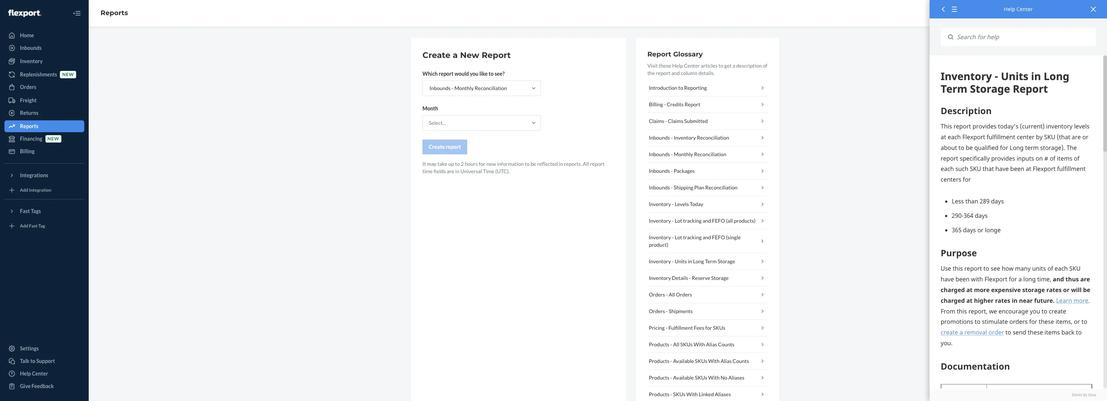 Task type: describe. For each thing, give the bounding box(es) containing it.
- for products - available skus with no aliases button
[[670, 375, 672, 381]]

products)
[[734, 218, 756, 224]]

1 claims from the left
[[649, 118, 664, 124]]

billing link
[[4, 146, 84, 157]]

give feedback button
[[4, 381, 84, 393]]

select...
[[429, 120, 446, 126]]

inventory - levels today
[[649, 201, 703, 207]]

may
[[427, 161, 436, 167]]

shipments
[[669, 308, 693, 315]]

glossary
[[673, 50, 703, 58]]

products - available skus with no aliases
[[649, 375, 744, 381]]

create report
[[429, 144, 461, 150]]

returns
[[20, 110, 38, 116]]

report left would
[[439, 71, 454, 77]]

close navigation image
[[72, 9, 81, 18]]

and for inventory - lot tracking and fefo (all products)
[[703, 218, 711, 224]]

today
[[690, 201, 703, 207]]

inventory details - reserve storage
[[649, 275, 729, 281]]

products - available skus with alias counts
[[649, 358, 749, 364]]

Search search field
[[953, 28, 1096, 46]]

the
[[647, 70, 655, 76]]

inventory - lot tracking and fefo (all products)
[[649, 218, 756, 224]]

time
[[423, 168, 433, 174]]

integration
[[29, 188, 51, 193]]

fast tags button
[[4, 206, 84, 217]]

2 claims from the left
[[668, 118, 683, 124]]

orders - all orders
[[649, 292, 692, 298]]

these
[[659, 62, 671, 69]]

it may take up to 2 hours for new information to be reflected in reports. all report time fields are in universal time (utc).
[[423, 161, 605, 174]]

claims - claims submitted
[[649, 118, 708, 124]]

new
[[460, 50, 479, 60]]

aliases inside products - available skus with no aliases button
[[728, 375, 744, 381]]

inventory for inventory
[[20, 58, 43, 64]]

get
[[724, 62, 732, 69]]

freight
[[20, 97, 37, 104]]

help inside 'link'
[[20, 371, 31, 377]]

settings link
[[4, 343, 84, 355]]

available for products - available skus with alias counts
[[673, 358, 694, 364]]

add for add integration
[[20, 188, 28, 193]]

with for products - available skus with alias counts
[[708, 358, 720, 364]]

reconciliation down like
[[475, 85, 507, 91]]

inventory details - reserve storage button
[[647, 270, 768, 287]]

flexport logo image
[[8, 10, 41, 17]]

dixa
[[1088, 392, 1096, 398]]

levels
[[675, 201, 689, 207]]

billing for billing - credits report
[[649, 101, 663, 108]]

orders - shipments button
[[647, 303, 768, 320]]

report inside it may take up to 2 hours for new information to be reflected in reports. all report time fields are in universal time (utc).
[[590, 161, 605, 167]]

are
[[447, 168, 454, 174]]

0 horizontal spatial a
[[453, 50, 458, 60]]

hours
[[465, 161, 478, 167]]

to right like
[[489, 71, 494, 77]]

create for create a new report
[[423, 50, 450, 60]]

inbounds down 'which' in the left top of the page
[[430, 85, 451, 91]]

- for pricing - fulfillment fees for skus button
[[666, 325, 668, 331]]

financing
[[20, 136, 42, 142]]

credits
[[667, 101, 684, 108]]

product)
[[649, 242, 668, 248]]

inventory for inventory - levels today
[[649, 201, 671, 207]]

no
[[721, 375, 727, 381]]

- for inbounds - packages button
[[671, 168, 673, 174]]

elevio by dixa
[[1072, 392, 1096, 398]]

monthly inside button
[[674, 151, 693, 157]]

month
[[423, 105, 438, 112]]

report glossary
[[647, 50, 703, 58]]

with for products - available skus with no aliases
[[708, 375, 720, 381]]

1 vertical spatial reports
[[20, 123, 38, 129]]

aliases inside products - skus with linked aliases button
[[715, 391, 731, 398]]

of
[[763, 62, 767, 69]]

- down which report would you like to see?
[[452, 85, 453, 91]]

2
[[461, 161, 464, 167]]

for inside it may take up to 2 hours for new information to be reflected in reports. all report time fields are in universal time (utc).
[[479, 161, 486, 167]]

reconciliation down inbounds - inventory reconciliation button
[[694, 151, 726, 157]]

inbounds - monthly reconciliation button
[[647, 146, 768, 163]]

time
[[483, 168, 494, 174]]

fefo for (single
[[712, 234, 725, 241]]

new inside it may take up to 2 hours for new information to be reflected in reports. all report time fields are in universal time (utc).
[[487, 161, 496, 167]]

fast inside dropdown button
[[20, 208, 30, 214]]

with for products - all skus with alias counts
[[694, 342, 705, 348]]

fast tags
[[20, 208, 41, 214]]

inventory - lot tracking and fefo (single product)
[[649, 234, 741, 248]]

add for add fast tag
[[20, 223, 28, 229]]

orders for orders
[[20, 84, 36, 90]]

long
[[693, 258, 704, 265]]

1 horizontal spatial reports
[[101, 9, 128, 17]]

counts for products - available skus with alias counts
[[733, 358, 749, 364]]

fefo for (all
[[712, 218, 725, 224]]

pricing - fulfillment fees for skus button
[[647, 320, 768, 337]]

1 horizontal spatial report
[[647, 50, 671, 58]]

products - all skus with alias counts
[[649, 342, 734, 348]]

feedback
[[32, 383, 54, 390]]

(single
[[726, 234, 741, 241]]

take
[[437, 161, 447, 167]]

billing - credits report button
[[647, 96, 768, 113]]

inbounds link
[[4, 42, 84, 54]]

0 horizontal spatial inbounds - monthly reconciliation
[[430, 85, 507, 91]]

- for "claims - claims submitted" button
[[665, 118, 667, 124]]

talk to support
[[20, 358, 55, 364]]

to left 2
[[455, 161, 460, 167]]

give
[[20, 383, 31, 390]]

- for orders - shipments button
[[666, 308, 668, 315]]

introduction
[[649, 85, 677, 91]]

report for billing - credits report
[[685, 101, 700, 108]]

inbounds for inbounds - packages button
[[649, 168, 670, 174]]

skus for products - available skus with no aliases
[[695, 375, 707, 381]]

to left the be in the left of the page
[[525, 161, 530, 167]]

0 vertical spatial reports link
[[101, 9, 128, 17]]

packages
[[674, 168, 695, 174]]

- for orders - all orders button
[[666, 292, 668, 298]]

- for inbounds - inventory reconciliation button
[[671, 135, 673, 141]]

articles
[[701, 62, 718, 69]]

and for inventory - lot tracking and fefo (single product)
[[703, 234, 711, 241]]

tags
[[31, 208, 41, 214]]

inbounds - shipping plan reconciliation
[[649, 184, 738, 191]]

reconciliation down "claims - claims submitted" button
[[697, 135, 729, 141]]

billing - credits report
[[649, 101, 700, 108]]

tracking for (all
[[683, 218, 702, 224]]

orders - all orders button
[[647, 287, 768, 303]]

- for the inbounds - monthly reconciliation button
[[671, 151, 673, 157]]

- for inventory - units in long term storage button
[[672, 258, 674, 265]]

fields
[[434, 168, 446, 174]]

be
[[531, 161, 536, 167]]

linked
[[699, 391, 714, 398]]

orders link
[[4, 81, 84, 93]]

fees
[[694, 325, 704, 331]]

pricing
[[649, 325, 665, 331]]

elevio
[[1072, 392, 1082, 398]]

add fast tag
[[20, 223, 45, 229]]

inventory for inventory - units in long term storage
[[649, 258, 671, 265]]

see?
[[495, 71, 505, 77]]

inbounds - packages
[[649, 168, 695, 174]]

skus for products - all skus with alias counts
[[680, 342, 693, 348]]



Task type: locate. For each thing, give the bounding box(es) containing it.
plan
[[694, 184, 704, 191]]

1 fefo from the top
[[712, 218, 725, 224]]

inbounds - monthly reconciliation down inbounds - inventory reconciliation
[[649, 151, 726, 157]]

center down talk to support
[[32, 371, 48, 377]]

by
[[1083, 392, 1087, 398]]

- inside inbounds - inventory reconciliation button
[[671, 135, 673, 141]]

home link
[[4, 30, 84, 41]]

inbounds down home on the top left of page
[[20, 45, 42, 51]]

skus for products - available skus with alias counts
[[695, 358, 707, 364]]

- inside inventory - lot tracking and fefo (single product)
[[672, 234, 674, 241]]

center inside visit these help center articles to get a description of the report and column details.
[[684, 62, 700, 69]]

0 vertical spatial alias
[[706, 342, 717, 348]]

tracking inside inventory - lot tracking and fefo (single product)
[[683, 234, 702, 241]]

0 vertical spatial fefo
[[712, 218, 725, 224]]

0 vertical spatial help center
[[1004, 6, 1033, 13]]

inbounds left packages
[[649, 168, 670, 174]]

available inside 'button'
[[673, 358, 694, 364]]

- inside the inbounds - shipping plan reconciliation button
[[671, 184, 673, 191]]

- inside the inbounds - monthly reconciliation button
[[671, 151, 673, 157]]

products inside 'button'
[[649, 358, 669, 364]]

counts inside 'button'
[[733, 358, 749, 364]]

monthly
[[454, 85, 474, 91], [674, 151, 693, 157]]

1 horizontal spatial in
[[559, 161, 563, 167]]

products - skus with linked aliases
[[649, 391, 731, 398]]

1 vertical spatial storage
[[711, 275, 729, 281]]

orders up orders - shipments
[[649, 292, 665, 298]]

skus inside products - all skus with alias counts button
[[680, 342, 693, 348]]

billing for billing
[[20, 148, 35, 155]]

1 vertical spatial alias
[[721, 358, 732, 364]]

pricing - fulfillment fees for skus
[[649, 325, 725, 331]]

0 horizontal spatial claims
[[649, 118, 664, 124]]

1 vertical spatial in
[[455, 168, 459, 174]]

with down products - all skus with alias counts button
[[708, 358, 720, 364]]

reserve
[[692, 275, 710, 281]]

1 vertical spatial help
[[672, 62, 683, 69]]

2 horizontal spatial help
[[1004, 6, 1015, 13]]

billing down introduction
[[649, 101, 663, 108]]

all inside it may take up to 2 hours for new information to be reflected in reports. all report time fields are in universal time (utc).
[[583, 161, 589, 167]]

1 add from the top
[[20, 188, 28, 193]]

0 vertical spatial monthly
[[454, 85, 474, 91]]

products for products - skus with linked aliases
[[649, 391, 669, 398]]

- left credits
[[664, 101, 666, 108]]

0 vertical spatial new
[[62, 72, 74, 77]]

(utc).
[[495, 168, 510, 174]]

to left get
[[719, 62, 723, 69]]

2 horizontal spatial new
[[487, 161, 496, 167]]

alias inside products - all skus with alias counts button
[[706, 342, 717, 348]]

0 vertical spatial billing
[[649, 101, 663, 108]]

1 vertical spatial add
[[20, 223, 28, 229]]

aliases right no
[[728, 375, 744, 381]]

new
[[62, 72, 74, 77], [48, 136, 59, 142], [487, 161, 496, 167]]

- for products - skus with linked aliases button
[[670, 391, 672, 398]]

0 horizontal spatial help center
[[20, 371, 48, 377]]

with inside 'button'
[[708, 358, 720, 364]]

0 horizontal spatial center
[[32, 371, 48, 377]]

add integration link
[[4, 184, 84, 196]]

help center up give feedback
[[20, 371, 48, 377]]

monthly up packages
[[674, 151, 693, 157]]

0 vertical spatial lot
[[675, 218, 682, 224]]

0 vertical spatial aliases
[[728, 375, 744, 381]]

shipping
[[674, 184, 693, 191]]

skus up products - available skus with no aliases
[[695, 358, 707, 364]]

skus inside pricing - fulfillment fees for skus button
[[713, 325, 725, 331]]

orders up pricing
[[649, 308, 665, 315]]

orders up freight
[[20, 84, 36, 90]]

inbounds inside button
[[649, 168, 670, 174]]

which report would you like to see?
[[423, 71, 505, 77]]

in
[[559, 161, 563, 167], [455, 168, 459, 174], [688, 258, 692, 265]]

and inside visit these help center articles to get a description of the report and column details.
[[671, 70, 680, 76]]

a right get
[[733, 62, 735, 69]]

create for create report
[[429, 144, 445, 150]]

for inside button
[[705, 325, 712, 331]]

orders for orders - shipments
[[649, 308, 665, 315]]

2 vertical spatial and
[[703, 234, 711, 241]]

1 vertical spatial inbounds - monthly reconciliation
[[649, 151, 726, 157]]

description
[[736, 62, 762, 69]]

aliases
[[728, 375, 744, 381], [715, 391, 731, 398]]

0 horizontal spatial for
[[479, 161, 486, 167]]

all up orders - shipments
[[669, 292, 675, 298]]

0 vertical spatial tracking
[[683, 218, 702, 224]]

inventory inside inventory - lot tracking and fefo (single product)
[[649, 234, 671, 241]]

- inside "claims - claims submitted" button
[[665, 118, 667, 124]]

create report button
[[423, 140, 467, 155]]

2 lot from the top
[[675, 234, 682, 241]]

in inside button
[[688, 258, 692, 265]]

alias up no
[[721, 358, 732, 364]]

all for orders
[[669, 292, 675, 298]]

inventory for inventory details - reserve storage
[[649, 275, 671, 281]]

inventory down inventory - levels today
[[649, 218, 671, 224]]

- for billing - credits report button
[[664, 101, 666, 108]]

help center inside 'link'
[[20, 371, 48, 377]]

report inside visit these help center articles to get a description of the report and column details.
[[656, 70, 670, 76]]

1 horizontal spatial help center
[[1004, 6, 1033, 13]]

1 vertical spatial and
[[703, 218, 711, 224]]

- down products - all skus with alias counts
[[670, 358, 672, 364]]

it
[[423, 161, 426, 167]]

1 vertical spatial a
[[733, 62, 735, 69]]

- right details
[[689, 275, 691, 281]]

with left no
[[708, 375, 720, 381]]

0 horizontal spatial in
[[455, 168, 459, 174]]

new for financing
[[48, 136, 59, 142]]

tracking for (single
[[683, 234, 702, 241]]

1 vertical spatial center
[[684, 62, 700, 69]]

fefo left (all
[[712, 218, 725, 224]]

skus down pricing - fulfillment fees for skus
[[680, 342, 693, 348]]

inventory up orders - all orders
[[649, 275, 671, 281]]

2 available from the top
[[673, 375, 694, 381]]

elevio by dixa link
[[941, 392, 1096, 398]]

to right talk
[[30, 358, 35, 364]]

visit
[[647, 62, 658, 69]]

- inside pricing - fulfillment fees for skus button
[[666, 325, 668, 331]]

alias for products - available skus with alias counts
[[721, 358, 732, 364]]

report inside button
[[685, 101, 700, 108]]

products inside button
[[649, 342, 669, 348]]

skus
[[713, 325, 725, 331], [680, 342, 693, 348], [695, 358, 707, 364], [695, 375, 707, 381], [673, 391, 685, 398]]

1 vertical spatial lot
[[675, 234, 682, 241]]

1 products from the top
[[649, 342, 669, 348]]

monthly down which report would you like to see?
[[454, 85, 474, 91]]

reporting
[[684, 85, 707, 91]]

1 tracking from the top
[[683, 218, 702, 224]]

0 horizontal spatial reports link
[[4, 121, 84, 132]]

inventory for inventory - lot tracking and fefo (all products)
[[649, 218, 671, 224]]

inbounds - monthly reconciliation down which report would you like to see?
[[430, 85, 507, 91]]

1 horizontal spatial inbounds - monthly reconciliation
[[649, 151, 726, 157]]

details.
[[699, 70, 715, 76]]

1 vertical spatial for
[[705, 325, 712, 331]]

inventory link
[[4, 55, 84, 67]]

1 vertical spatial reports link
[[4, 121, 84, 132]]

lot down inventory - levels today
[[675, 218, 682, 224]]

universal
[[460, 168, 482, 174]]

skus down "products - available skus with alias counts"
[[695, 375, 707, 381]]

to left 'reporting'
[[678, 85, 683, 91]]

in left reports.
[[559, 161, 563, 167]]

report
[[656, 70, 670, 76], [439, 71, 454, 77], [446, 144, 461, 150], [590, 161, 605, 167]]

0 vertical spatial center
[[1017, 6, 1033, 13]]

0 vertical spatial a
[[453, 50, 458, 60]]

skus inside products - available skus with no aliases button
[[695, 375, 707, 381]]

- up the inbounds - packages
[[671, 151, 673, 157]]

fefo left (single
[[712, 234, 725, 241]]

lot inside button
[[675, 218, 682, 224]]

alias for products - all skus with alias counts
[[706, 342, 717, 348]]

for up time
[[479, 161, 486, 167]]

0 vertical spatial all
[[583, 161, 589, 167]]

create a new report
[[423, 50, 511, 60]]

products for products - available skus with no aliases
[[649, 375, 669, 381]]

orders inside orders link
[[20, 84, 36, 90]]

1 vertical spatial counts
[[733, 358, 749, 364]]

orders inside orders - shipments button
[[649, 308, 665, 315]]

reports
[[101, 9, 128, 17], [20, 123, 38, 129]]

available for products - available skus with no aliases
[[673, 375, 694, 381]]

- down products - available skus with no aliases
[[670, 391, 672, 398]]

visit these help center articles to get a description of the report and column details.
[[647, 62, 767, 76]]

1 vertical spatial billing
[[20, 148, 35, 155]]

1 horizontal spatial claims
[[668, 118, 683, 124]]

new for replenishments
[[62, 72, 74, 77]]

2 tracking from the top
[[683, 234, 702, 241]]

orders for orders - all orders
[[649, 292, 665, 298]]

- inside orders - all orders button
[[666, 292, 668, 298]]

column
[[681, 70, 698, 76]]

2 horizontal spatial in
[[688, 258, 692, 265]]

all down fulfillment
[[673, 342, 679, 348]]

add down fast tags
[[20, 223, 28, 229]]

products - skus with linked aliases button
[[647, 387, 768, 401]]

1 vertical spatial create
[[429, 144, 445, 150]]

0 vertical spatial counts
[[718, 342, 734, 348]]

skus down products - available skus with no aliases
[[673, 391, 685, 398]]

- inside orders - shipments button
[[666, 308, 668, 315]]

storage right the reserve
[[711, 275, 729, 281]]

report inside 'create report' button
[[446, 144, 461, 150]]

for right fees
[[705, 325, 712, 331]]

fast inside 'link'
[[29, 223, 37, 229]]

and
[[671, 70, 680, 76], [703, 218, 711, 224], [703, 234, 711, 241]]

0 vertical spatial in
[[559, 161, 563, 167]]

help center
[[1004, 6, 1033, 13], [20, 371, 48, 377]]

- left shipments
[[666, 308, 668, 315]]

1 horizontal spatial new
[[62, 72, 74, 77]]

create inside button
[[429, 144, 445, 150]]

fefo
[[712, 218, 725, 224], [712, 234, 725, 241]]

inbounds for the inbounds - shipping plan reconciliation button
[[649, 184, 670, 191]]

- down billing - credits report
[[665, 118, 667, 124]]

- inside inventory details - reserve storage button
[[689, 275, 691, 281]]

1 vertical spatial fast
[[29, 223, 37, 229]]

report up see?
[[482, 50, 511, 60]]

inbounds for the inbounds - monthly reconciliation button
[[649, 151, 670, 157]]

1 horizontal spatial a
[[733, 62, 735, 69]]

inventory down product)
[[649, 258, 671, 265]]

a left new
[[453, 50, 458, 60]]

talk to support button
[[4, 356, 84, 367]]

products for products - all skus with alias counts
[[649, 342, 669, 348]]

tracking inside button
[[683, 218, 702, 224]]

information
[[497, 161, 524, 167]]

3 products from the top
[[649, 375, 669, 381]]

- inside "products - available skus with alias counts" 'button'
[[670, 358, 672, 364]]

help inside visit these help center articles to get a description of the report and column details.
[[672, 62, 683, 69]]

- for "products - available skus with alias counts" 'button'
[[670, 358, 672, 364]]

lot inside inventory - lot tracking and fefo (single product)
[[675, 234, 682, 241]]

1 horizontal spatial help
[[672, 62, 683, 69]]

aliases right linked on the bottom right of the page
[[715, 391, 731, 398]]

- inside products - skus with linked aliases button
[[670, 391, 672, 398]]

lot up units
[[675, 234, 682, 241]]

center up column
[[684, 62, 700, 69]]

report down these
[[656, 70, 670, 76]]

1 vertical spatial fefo
[[712, 234, 725, 241]]

help up search search box at right top
[[1004, 6, 1015, 13]]

- inside products - all skus with alias counts button
[[670, 342, 672, 348]]

report down 'reporting'
[[685, 101, 700, 108]]

inventory - units in long term storage button
[[647, 254, 768, 270]]

all right reports.
[[583, 161, 589, 167]]

- inside billing - credits report button
[[664, 101, 666, 108]]

inbounds - inventory reconciliation button
[[647, 130, 768, 146]]

report
[[482, 50, 511, 60], [647, 50, 671, 58], [685, 101, 700, 108]]

0 vertical spatial create
[[423, 50, 450, 60]]

0 vertical spatial help
[[1004, 6, 1015, 13]]

0 vertical spatial and
[[671, 70, 680, 76]]

2 vertical spatial help
[[20, 371, 31, 377]]

skus inside products - skus with linked aliases button
[[673, 391, 685, 398]]

1 lot from the top
[[675, 218, 682, 224]]

inventory - lot tracking and fefo (all products) button
[[647, 213, 768, 230]]

tracking down today
[[683, 218, 702, 224]]

up
[[448, 161, 454, 167]]

inbounds
[[20, 45, 42, 51], [430, 85, 451, 91], [649, 135, 670, 141], [649, 151, 670, 157], [649, 168, 670, 174], [649, 184, 670, 191]]

0 vertical spatial for
[[479, 161, 486, 167]]

- for inventory - lot tracking and fefo (single product) button
[[672, 234, 674, 241]]

reports link
[[101, 9, 128, 17], [4, 121, 84, 132]]

lot
[[675, 218, 682, 224], [675, 234, 682, 241]]

inventory up replenishments
[[20, 58, 43, 64]]

lot for inventory - lot tracking and fefo (all products)
[[675, 218, 682, 224]]

storage right term
[[718, 258, 735, 265]]

2 add from the top
[[20, 223, 28, 229]]

0 horizontal spatial new
[[48, 136, 59, 142]]

- down inventory - levels today
[[672, 218, 674, 224]]

claims down credits
[[668, 118, 683, 124]]

with inside button
[[694, 342, 705, 348]]

available up the products - skus with linked aliases
[[673, 375, 694, 381]]

counts inside button
[[718, 342, 734, 348]]

- up inventory - units in long term storage
[[672, 234, 674, 241]]

create up 'may'
[[429, 144, 445, 150]]

billing inside button
[[649, 101, 663, 108]]

products - available skus with alias counts button
[[647, 353, 768, 370]]

submitted
[[684, 118, 708, 124]]

1 vertical spatial help center
[[20, 371, 48, 377]]

a inside visit these help center articles to get a description of the report and column details.
[[733, 62, 735, 69]]

inventory up product)
[[649, 234, 671, 241]]

skus inside "products - available skus with alias counts" 'button'
[[695, 358, 707, 364]]

create up 'which' in the left top of the page
[[423, 50, 450, 60]]

products for products - available skus with alias counts
[[649, 358, 669, 364]]

1 horizontal spatial monthly
[[674, 151, 693, 157]]

inventory for inventory - lot tracking and fefo (single product)
[[649, 234, 671, 241]]

center inside 'link'
[[32, 371, 48, 377]]

1 vertical spatial new
[[48, 136, 59, 142]]

and inside inventory - lot tracking and fefo (all products) button
[[703, 218, 711, 224]]

- for inventory - lot tracking and fefo (all products) button
[[672, 218, 674, 224]]

4 products from the top
[[649, 391, 669, 398]]

all for products
[[673, 342, 679, 348]]

orders up shipments
[[676, 292, 692, 298]]

products - all skus with alias counts button
[[647, 337, 768, 353]]

0 horizontal spatial monthly
[[454, 85, 474, 91]]

like
[[479, 71, 488, 77]]

storage
[[718, 258, 735, 265], [711, 275, 729, 281]]

0 horizontal spatial alias
[[706, 342, 717, 348]]

1 horizontal spatial for
[[705, 325, 712, 331]]

replenishments
[[20, 71, 57, 78]]

fast left 'tags'
[[20, 208, 30, 214]]

- down fulfillment
[[670, 342, 672, 348]]

2 horizontal spatial report
[[685, 101, 700, 108]]

available down products - all skus with alias counts
[[673, 358, 694, 364]]

- left shipping
[[671, 184, 673, 191]]

0 horizontal spatial billing
[[20, 148, 35, 155]]

0 vertical spatial inbounds - monthly reconciliation
[[430, 85, 507, 91]]

with down fees
[[694, 342, 705, 348]]

2 vertical spatial center
[[32, 371, 48, 377]]

billing
[[649, 101, 663, 108], [20, 148, 35, 155]]

tracking down inventory - lot tracking and fefo (all products)
[[683, 234, 702, 241]]

all
[[583, 161, 589, 167], [669, 292, 675, 298], [673, 342, 679, 348]]

inbounds down claims - claims submitted
[[649, 135, 670, 141]]

integrations
[[20, 172, 48, 179]]

2 products from the top
[[649, 358, 669, 364]]

1 vertical spatial aliases
[[715, 391, 731, 398]]

claims - claims submitted button
[[647, 113, 768, 130]]

alias inside "products - available skus with alias counts" 'button'
[[721, 358, 732, 364]]

help
[[1004, 6, 1015, 13], [672, 62, 683, 69], [20, 371, 31, 377]]

reconciliation down inbounds - packages button
[[705, 184, 738, 191]]

counts for products - all skus with alias counts
[[718, 342, 734, 348]]

2 vertical spatial in
[[688, 258, 692, 265]]

inventory down claims - claims submitted
[[674, 135, 696, 141]]

talk
[[20, 358, 29, 364]]

- inside products - available skus with no aliases button
[[670, 375, 672, 381]]

report right reports.
[[590, 161, 605, 167]]

center up search search box at right top
[[1017, 6, 1033, 13]]

products
[[649, 342, 669, 348], [649, 358, 669, 364], [649, 375, 669, 381], [649, 391, 669, 398]]

all inside button
[[669, 292, 675, 298]]

would
[[455, 71, 469, 77]]

- up orders - shipments
[[666, 292, 668, 298]]

1 vertical spatial monthly
[[674, 151, 693, 157]]

add inside 'link'
[[20, 223, 28, 229]]

new up orders link
[[62, 72, 74, 77]]

help up give at the left bottom of page
[[20, 371, 31, 377]]

inventory left levels
[[649, 201, 671, 207]]

- right pricing
[[666, 325, 668, 331]]

- for products - all skus with alias counts button
[[670, 342, 672, 348]]

and down inventory - lot tracking and fefo (all products) button
[[703, 234, 711, 241]]

units
[[675, 258, 687, 265]]

center
[[1017, 6, 1033, 13], [684, 62, 700, 69], [32, 371, 48, 377]]

1 horizontal spatial billing
[[649, 101, 663, 108]]

inventory - levels today button
[[647, 196, 768, 213]]

2 fefo from the top
[[712, 234, 725, 241]]

-
[[452, 85, 453, 91], [664, 101, 666, 108], [665, 118, 667, 124], [671, 135, 673, 141], [671, 151, 673, 157], [671, 168, 673, 174], [671, 184, 673, 191], [672, 201, 674, 207], [672, 218, 674, 224], [672, 234, 674, 241], [672, 258, 674, 265], [689, 275, 691, 281], [666, 292, 668, 298], [666, 308, 668, 315], [666, 325, 668, 331], [670, 342, 672, 348], [670, 358, 672, 364], [670, 375, 672, 381], [670, 391, 672, 398]]

2 horizontal spatial center
[[1017, 6, 1033, 13]]

- down claims - claims submitted
[[671, 135, 673, 141]]

available inside button
[[673, 375, 694, 381]]

0 horizontal spatial help
[[20, 371, 31, 377]]

reflected
[[537, 161, 558, 167]]

inbounds - monthly reconciliation inside button
[[649, 151, 726, 157]]

in left the long
[[688, 258, 692, 265]]

1 horizontal spatial center
[[684, 62, 700, 69]]

create
[[423, 50, 450, 60], [429, 144, 445, 150]]

0 vertical spatial available
[[673, 358, 694, 364]]

new up billing link
[[48, 136, 59, 142]]

1 horizontal spatial alias
[[721, 358, 732, 364]]

1 horizontal spatial reports link
[[101, 9, 128, 17]]

freight link
[[4, 95, 84, 106]]

add left 'integration'
[[20, 188, 28, 193]]

report up 'up'
[[446, 144, 461, 150]]

and inside inventory - lot tracking and fefo (single product)
[[703, 234, 711, 241]]

report for create a new report
[[482, 50, 511, 60]]

inbounds - packages button
[[647, 163, 768, 180]]

alias down pricing - fulfillment fees for skus button
[[706, 342, 717, 348]]

to inside visit these help center articles to get a description of the report and column details.
[[719, 62, 723, 69]]

0 horizontal spatial reports
[[20, 123, 38, 129]]

0 vertical spatial reports
[[101, 9, 128, 17]]

help down report glossary
[[672, 62, 683, 69]]

- inside inventory - units in long term storage button
[[672, 258, 674, 265]]

fefo inside button
[[712, 218, 725, 224]]

in right are
[[455, 168, 459, 174]]

2 vertical spatial all
[[673, 342, 679, 348]]

- inside inbounds - packages button
[[671, 168, 673, 174]]

help center up search search box at right top
[[1004, 6, 1033, 13]]

add integration
[[20, 188, 51, 193]]

claims down billing - credits report
[[649, 118, 664, 124]]

inbounds up the inbounds - packages
[[649, 151, 670, 157]]

- inside inventory - lot tracking and fefo (all products) button
[[672, 218, 674, 224]]

fefo inside inventory - lot tracking and fefo (single product)
[[712, 234, 725, 241]]

1 vertical spatial available
[[673, 375, 694, 381]]

0 vertical spatial add
[[20, 188, 28, 193]]

1 vertical spatial tracking
[[683, 234, 702, 241]]

2 vertical spatial new
[[487, 161, 496, 167]]

- for the inbounds - shipping plan reconciliation button
[[671, 184, 673, 191]]

lot for inventory - lot tracking and fefo (single product)
[[675, 234, 682, 241]]

all inside button
[[673, 342, 679, 348]]

- for "inventory - levels today" button at the right of page
[[672, 201, 674, 207]]

- inside "inventory - levels today" button
[[672, 201, 674, 207]]

with left linked on the bottom right of the page
[[686, 391, 698, 398]]

0 horizontal spatial report
[[482, 50, 511, 60]]

0 vertical spatial storage
[[718, 258, 735, 265]]

1 vertical spatial all
[[669, 292, 675, 298]]

help center link
[[4, 368, 84, 380]]

products - available skus with no aliases button
[[647, 370, 768, 387]]

1 available from the top
[[673, 358, 694, 364]]

- left levels
[[672, 201, 674, 207]]

0 vertical spatial fast
[[20, 208, 30, 214]]

settings
[[20, 346, 39, 352]]

orders
[[20, 84, 36, 90], [649, 292, 665, 298], [676, 292, 692, 298], [649, 308, 665, 315]]

billing down financing
[[20, 148, 35, 155]]

with
[[694, 342, 705, 348], [708, 358, 720, 364], [708, 375, 720, 381], [686, 391, 698, 398]]

inbounds for inbounds - inventory reconciliation button
[[649, 135, 670, 141]]

integrations button
[[4, 170, 84, 182]]



Task type: vqa. For each thing, say whether or not it's contained in the screenshot.
second Available from the bottom
yes



